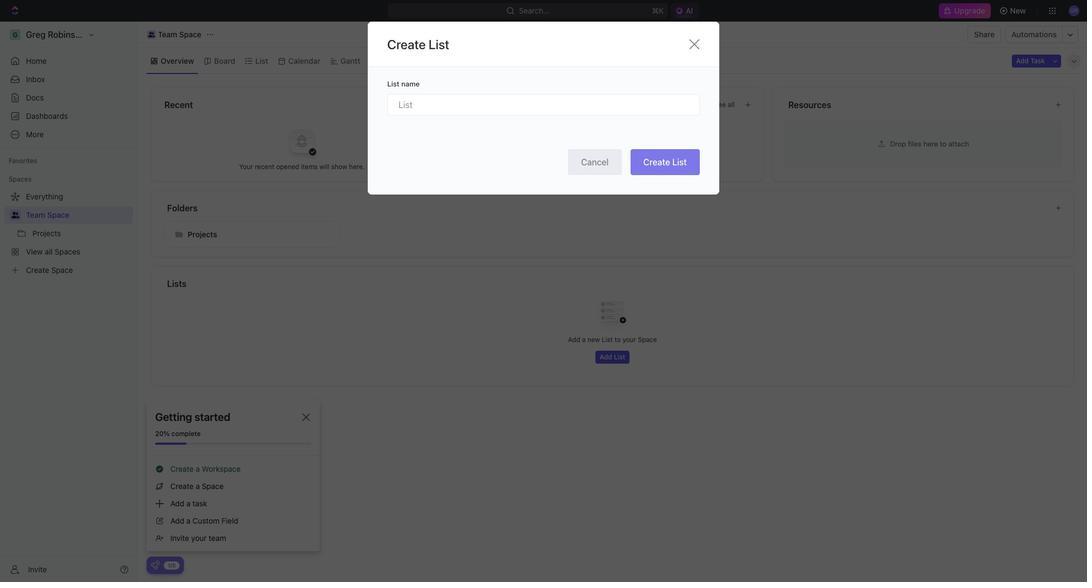 Task type: locate. For each thing, give the bounding box(es) containing it.
task
[[193, 499, 207, 509]]

project notes
[[534, 154, 581, 163]]

team down the spaces
[[26, 210, 45, 220]]

1 vertical spatial invite
[[28, 565, 47, 574]]

0 horizontal spatial your
[[191, 534, 207, 543]]

add for add a custom field
[[170, 517, 184, 526]]

1 vertical spatial create list
[[644, 157, 687, 167]]

add a custom field
[[170, 517, 238, 526]]

a up task
[[196, 482, 200, 491]]

cancel
[[581, 157, 609, 167]]

list
[[429, 37, 450, 52], [255, 56, 268, 65], [387, 80, 400, 88], [673, 157, 687, 167], [602, 336, 613, 344], [614, 353, 626, 361]]

recent
[[164, 100, 193, 110]]

1/5
[[168, 562, 176, 569]]

space
[[179, 30, 202, 39], [47, 210, 69, 220], [638, 336, 657, 344], [202, 482, 224, 491]]

invite
[[170, 534, 189, 543], [28, 565, 47, 574]]

0 vertical spatial team
[[158, 30, 177, 39]]

20%
[[155, 430, 170, 438]]

team space link
[[144, 28, 204, 41], [26, 207, 131, 224]]

see all button
[[710, 98, 739, 111]]

upgrade link
[[939, 3, 991, 18]]

0 vertical spatial your
[[623, 336, 636, 344]]

add for add list
[[600, 353, 612, 361]]

recent
[[255, 163, 274, 171]]

resources
[[789, 100, 832, 110]]

a left task
[[186, 499, 191, 509]]

0 vertical spatial team space
[[158, 30, 202, 39]]

1 horizontal spatial invite
[[170, 534, 189, 543]]

1 horizontal spatial user group image
[[148, 32, 155, 37]]

dashboards link
[[4, 108, 133, 125]]

add
[[1017, 57, 1029, 65], [568, 336, 580, 344], [600, 353, 612, 361], [170, 499, 184, 509], [170, 517, 184, 526]]

opened
[[276, 163, 299, 171]]

your down "add a custom field"
[[191, 534, 207, 543]]

0 horizontal spatial team space
[[26, 210, 69, 220]]

add list
[[600, 353, 626, 361]]

your
[[623, 336, 636, 344], [191, 534, 207, 543]]

add inside "button"
[[600, 353, 612, 361]]

new
[[588, 336, 600, 344]]

team space
[[158, 30, 202, 39], [26, 210, 69, 220]]

add for add a task
[[170, 499, 184, 509]]

add task button
[[1012, 54, 1050, 67]]

add for add a new list to your space
[[568, 336, 580, 344]]

create list button
[[631, 149, 700, 175]]

a left "new" on the right
[[582, 336, 586, 344]]

invite inside "sidebar" navigation
[[28, 565, 47, 574]]

1 horizontal spatial to
[[940, 139, 947, 148]]

your
[[239, 163, 253, 171]]

1 horizontal spatial your
[[623, 336, 636, 344]]

project
[[534, 154, 559, 163]]

started
[[195, 411, 230, 424]]

team space down the spaces
[[26, 210, 69, 220]]

notes
[[561, 154, 581, 163]]

0 vertical spatial invite
[[170, 534, 189, 543]]

1 vertical spatial user group image
[[11, 212, 19, 219]]

cancel button
[[568, 149, 622, 175]]

to up add list at the bottom right
[[615, 336, 621, 344]]

create list
[[387, 37, 450, 52], [644, 157, 687, 167]]

gantt
[[341, 56, 360, 65]]

1 vertical spatial team space
[[26, 210, 69, 220]]

to right here
[[940, 139, 947, 148]]

your up add list at the bottom right
[[623, 336, 636, 344]]

team
[[158, 30, 177, 39], [26, 210, 45, 220]]

0 horizontal spatial invite
[[28, 565, 47, 574]]

task
[[1031, 57, 1045, 65]]

⌘k
[[652, 6, 664, 15]]

team up overview link
[[158, 30, 177, 39]]

docs link
[[4, 89, 133, 107]]

1 horizontal spatial create list
[[644, 157, 687, 167]]

here.
[[349, 163, 365, 171]]

a for workspace
[[196, 465, 200, 474]]

upgrade
[[955, 6, 986, 15]]

resources button
[[788, 98, 1046, 111]]

team space up overview
[[158, 30, 202, 39]]

a up create a space
[[196, 465, 200, 474]]

create list inside button
[[644, 157, 687, 167]]

a
[[582, 336, 586, 344], [196, 465, 200, 474], [196, 482, 200, 491], [186, 499, 191, 509], [186, 517, 191, 526]]

1 vertical spatial to
[[615, 336, 621, 344]]

automations button
[[1007, 27, 1063, 43]]

share
[[975, 30, 995, 39]]

sidebar navigation
[[0, 22, 138, 583]]

automations
[[1012, 30, 1057, 39]]

a for task
[[186, 499, 191, 509]]

0 vertical spatial team space link
[[144, 28, 204, 41]]

your recent opened items will show here.
[[239, 163, 365, 171]]

inbox link
[[4, 71, 133, 88]]

0 horizontal spatial team space link
[[26, 207, 131, 224]]

create
[[387, 37, 426, 52], [644, 157, 670, 167], [170, 465, 194, 474], [170, 482, 194, 491]]

add inside button
[[1017, 57, 1029, 65]]

home link
[[4, 52, 133, 70]]

1 horizontal spatial team
[[158, 30, 177, 39]]

folders
[[167, 203, 198, 213]]

0 horizontal spatial create list
[[387, 37, 450, 52]]

drop files here to attach
[[890, 139, 970, 148]]

add for add task
[[1017, 57, 1029, 65]]

board
[[214, 56, 235, 65]]

0 horizontal spatial user group image
[[11, 212, 19, 219]]

user group image inside "team space" tree
[[11, 212, 19, 219]]

team
[[209, 534, 226, 543]]

list link
[[253, 53, 268, 68]]

workspace
[[202, 465, 241, 474]]

will
[[320, 163, 330, 171]]

a down add a task
[[186, 517, 191, 526]]

getting
[[155, 411, 192, 424]]

0 vertical spatial to
[[940, 139, 947, 148]]

0 horizontal spatial team
[[26, 210, 45, 220]]

0 vertical spatial user group image
[[148, 32, 155, 37]]

project notes link
[[471, 150, 755, 168]]

user group image
[[148, 32, 155, 37], [11, 212, 19, 219]]

1 horizontal spatial team space
[[158, 30, 202, 39]]

1 vertical spatial team
[[26, 210, 45, 220]]

search...
[[519, 6, 550, 15]]

1 horizontal spatial team space link
[[144, 28, 204, 41]]

show
[[331, 163, 347, 171]]

1 vertical spatial team space link
[[26, 207, 131, 224]]

docs
[[26, 93, 44, 102]]

favorites button
[[4, 155, 42, 168]]

lists
[[167, 279, 187, 289]]

to
[[940, 139, 947, 148], [615, 336, 621, 344]]



Task type: describe. For each thing, give the bounding box(es) containing it.
space inside tree
[[47, 210, 69, 220]]

all
[[728, 101, 735, 109]]

here
[[924, 139, 938, 148]]

create inside button
[[644, 157, 670, 167]]

calendar link
[[286, 53, 321, 68]]

spaces
[[9, 175, 32, 183]]

add a new list to your space
[[568, 336, 657, 344]]

custom
[[193, 517, 220, 526]]

overview link
[[159, 53, 194, 68]]

1 vertical spatial your
[[191, 534, 207, 543]]

share button
[[968, 26, 1002, 43]]

home
[[26, 56, 47, 65]]

0 vertical spatial create list
[[387, 37, 450, 52]]

invite your team
[[170, 534, 226, 543]]

20% complete
[[155, 430, 201, 438]]

folders button
[[167, 202, 1046, 215]]

getting started
[[155, 411, 230, 424]]

List text field
[[387, 94, 700, 116]]

projects
[[188, 230, 217, 239]]

no lists icon. image
[[591, 293, 634, 336]]

user group image inside team space link
[[148, 32, 155, 37]]

see all
[[714, 101, 735, 109]]

onboarding checklist button element
[[151, 562, 160, 570]]

a for new
[[582, 336, 586, 344]]

attach
[[949, 139, 970, 148]]

gantt link
[[338, 53, 360, 68]]

complete
[[172, 430, 201, 438]]

inbox
[[26, 75, 45, 84]]

create a workspace
[[170, 465, 241, 474]]

onboarding checklist button image
[[151, 562, 160, 570]]

list inside "button"
[[614, 353, 626, 361]]

name
[[401, 80, 420, 88]]

items
[[301, 163, 318, 171]]

invite for invite
[[28, 565, 47, 574]]

team inside tree
[[26, 210, 45, 220]]

no recent items image
[[280, 119, 324, 163]]

add task
[[1017, 57, 1045, 65]]

a for custom
[[186, 517, 191, 526]]

calendar
[[288, 56, 321, 65]]

team space link inside tree
[[26, 207, 131, 224]]

dashboards
[[26, 111, 68, 121]]

see
[[714, 101, 726, 109]]

create a space
[[170, 482, 224, 491]]

0 horizontal spatial to
[[615, 336, 621, 344]]

team space inside tree
[[26, 210, 69, 220]]

close image
[[302, 414, 310, 421]]

overview
[[161, 56, 194, 65]]

drop
[[890, 139, 906, 148]]

favorites
[[9, 157, 37, 165]]

a for space
[[196, 482, 200, 491]]

files
[[908, 139, 922, 148]]

new button
[[995, 2, 1033, 19]]

list inside button
[[673, 157, 687, 167]]

projects button
[[164, 221, 340, 248]]

new
[[1011, 6, 1026, 15]]

team space tree
[[4, 188, 133, 279]]

invite for invite your team
[[170, 534, 189, 543]]

add a task
[[170, 499, 207, 509]]

list name
[[387, 80, 420, 88]]

board link
[[212, 53, 235, 68]]

field
[[222, 517, 238, 526]]

lists button
[[167, 278, 1062, 291]]

add list button
[[596, 351, 630, 364]]



Task type: vqa. For each thing, say whether or not it's contained in the screenshot.
Add associated with Add a new List to your Space
yes



